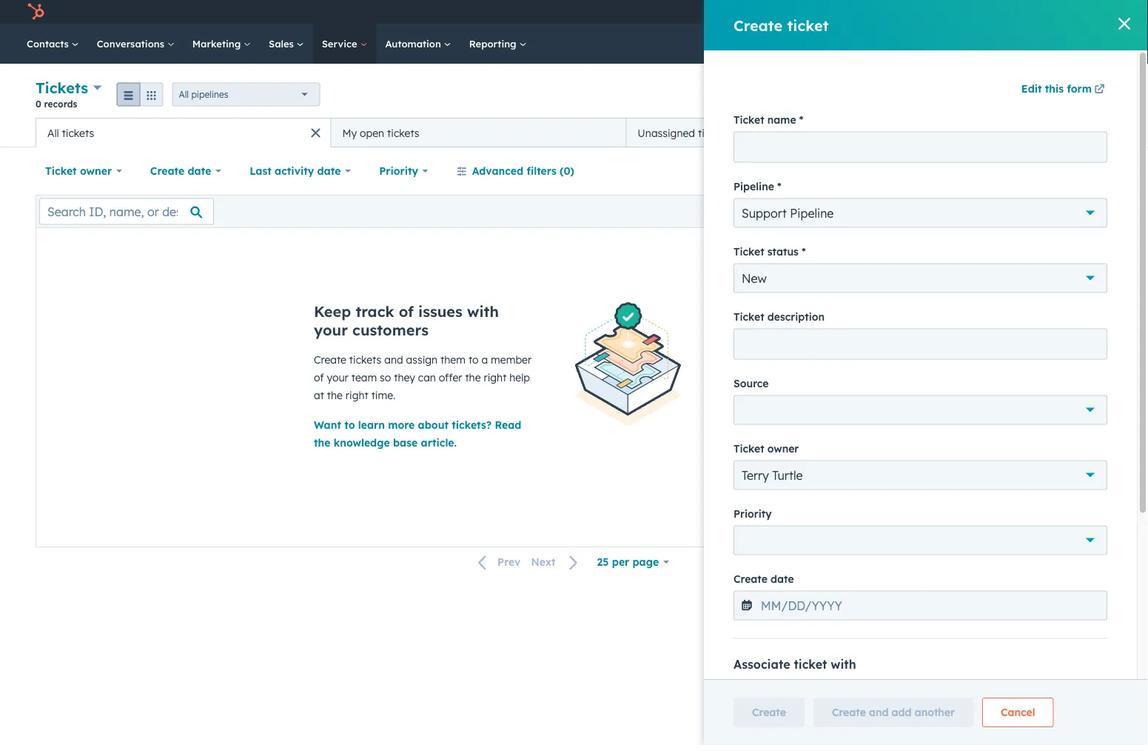 Task type: locate. For each thing, give the bounding box(es) containing it.
0 horizontal spatial can
[[418, 371, 436, 384]]

2 horizontal spatial create
[[1047, 90, 1075, 101]]

all inside button
[[47, 126, 59, 139]]

the right at
[[327, 389, 343, 402]]

date down all tickets button
[[188, 164, 211, 177]]

view inside popup button
[[977, 126, 1001, 139]]

1 horizontal spatial right
[[484, 371, 507, 384]]

sales
[[269, 37, 297, 50]]

tickets down records
[[62, 126, 94, 139]]

1 horizontal spatial all
[[179, 89, 189, 100]]

ticket
[[1077, 90, 1101, 101]]

0 horizontal spatial view
[[977, 126, 1001, 139]]

1 horizontal spatial can
[[1066, 6, 1082, 18]]

the right offer
[[465, 371, 481, 384]]

article.
[[421, 436, 457, 449]]

with
[[467, 302, 499, 321]]

date inside create date popup button
[[188, 164, 211, 177]]

search image
[[1118, 39, 1128, 49]]

all left pipelines
[[179, 89, 189, 100]]

1 vertical spatial create
[[150, 164, 185, 177]]

can
[[1066, 6, 1082, 18], [418, 371, 436, 384]]

all
[[179, 89, 189, 100], [1058, 126, 1071, 139], [47, 126, 59, 139]]

all down 0 records
[[47, 126, 59, 139]]

pagination navigation
[[470, 552, 588, 572]]

they
[[394, 371, 415, 384]]

view
[[977, 126, 1001, 139], [1082, 166, 1101, 177]]

1 vertical spatial can
[[418, 371, 436, 384]]

marketplaces button
[[906, 0, 937, 24]]

group
[[117, 83, 163, 106]]

help image
[[946, 7, 960, 20]]

1 vertical spatial right
[[346, 389, 369, 402]]

terry turtle image
[[1027, 5, 1040, 19]]

create inside button
[[1047, 90, 1075, 101]]

tickets inside button
[[62, 126, 94, 139]]

all views link
[[1049, 118, 1113, 147]]

more
[[388, 418, 415, 431]]

1 horizontal spatial create
[[314, 353, 347, 366]]

reporting link
[[460, 24, 536, 64]]

right down team
[[346, 389, 369, 402]]

0 horizontal spatial create
[[150, 164, 185, 177]]

2 vertical spatial the
[[314, 436, 331, 449]]

issues
[[418, 302, 463, 321]]

your inside keep track of issues with your customers
[[314, 321, 348, 339]]

all left views
[[1058, 126, 1071, 139]]

view right the add
[[977, 126, 1001, 139]]

0 vertical spatial right
[[484, 371, 507, 384]]

conversations link
[[88, 24, 184, 64]]

can inside create tickets and assign them to a member of your team so they can offer the right help at the right time.
[[418, 371, 436, 384]]

create for create ticket
[[1047, 90, 1075, 101]]

create inside create tickets and assign them to a member of your team so they can offer the right help at the right time.
[[314, 353, 347, 366]]

it!
[[1099, 6, 1107, 18]]

create
[[1047, 90, 1075, 101], [150, 164, 185, 177], [314, 353, 347, 366]]

2 date from the left
[[317, 164, 341, 177]]

0 vertical spatial view
[[977, 126, 1001, 139]]

menu
[[795, 0, 1131, 24]]

vhs can fix it! button
[[1018, 0, 1129, 24]]

2 horizontal spatial all
[[1058, 126, 1071, 139]]

0
[[36, 98, 41, 109]]

your left team
[[327, 371, 349, 384]]

create tickets and assign them to a member of your team so they can offer the right help at the right time.
[[314, 353, 532, 402]]

my open tickets
[[342, 126, 420, 139]]

your left "track"
[[314, 321, 348, 339]]

right down a on the top left of page
[[484, 371, 507, 384]]

0 horizontal spatial date
[[188, 164, 211, 177]]

and
[[385, 353, 403, 366]]

last
[[250, 164, 272, 177]]

can down assign
[[418, 371, 436, 384]]

0 vertical spatial to
[[469, 353, 479, 366]]

create up at
[[314, 353, 347, 366]]

right
[[484, 371, 507, 384], [346, 389, 369, 402]]

automation
[[385, 37, 444, 50]]

all pipelines
[[179, 89, 228, 100]]

2 vertical spatial create
[[314, 353, 347, 366]]

menu item
[[874, 0, 877, 24]]

your
[[314, 321, 348, 339], [327, 371, 349, 384]]

1 vertical spatial of
[[314, 371, 324, 384]]

all inside popup button
[[179, 89, 189, 100]]

to up knowledge
[[345, 418, 355, 431]]

0 horizontal spatial all
[[47, 126, 59, 139]]

date right activity
[[317, 164, 341, 177]]

create left ticket
[[1047, 90, 1075, 101]]

1 vertical spatial view
[[1082, 166, 1101, 177]]

0 vertical spatial create
[[1047, 90, 1075, 101]]

0 vertical spatial can
[[1066, 6, 1082, 18]]

them
[[441, 353, 466, 366]]

0 vertical spatial your
[[314, 321, 348, 339]]

create down all tickets button
[[150, 164, 185, 177]]

per
[[612, 555, 630, 568]]

records
[[44, 98, 77, 109]]

0 vertical spatial of
[[399, 302, 414, 321]]

can left fix
[[1066, 6, 1082, 18]]

1 horizontal spatial date
[[317, 164, 341, 177]]

sales link
[[260, 24, 313, 64]]

1 vertical spatial your
[[327, 371, 349, 384]]

view right save
[[1082, 166, 1101, 177]]

tickets up team
[[349, 353, 382, 366]]

can inside popup button
[[1066, 6, 1082, 18]]

create ticket
[[1047, 90, 1101, 101]]

edit
[[1046, 206, 1063, 217]]

to inside want to learn more about tickets? read the knowledge base article.
[[345, 418, 355, 431]]

create inside popup button
[[150, 164, 185, 177]]

view inside button
[[1082, 166, 1101, 177]]

upgrade
[[822, 7, 863, 19]]

tickets right unassigned
[[698, 126, 731, 139]]

of right "track"
[[399, 302, 414, 321]]

contacts link
[[18, 24, 88, 64]]

of up at
[[314, 371, 324, 384]]

create for create tickets and assign them to a member of your team so they can offer the right help at the right time.
[[314, 353, 347, 366]]

menu containing vhs can fix it!
[[795, 0, 1131, 24]]

1 vertical spatial to
[[345, 418, 355, 431]]

calling icon image
[[884, 6, 897, 19]]

the inside want to learn more about tickets? read the knowledge base article.
[[314, 436, 331, 449]]

Search ID, name, or description search field
[[39, 198, 214, 225]]

filters
[[527, 164, 557, 177]]

tickets inside create tickets and assign them to a member of your team so they can offer the right help at the right time.
[[349, 353, 382, 366]]

customers
[[353, 321, 429, 339]]

calling icon button
[[878, 2, 903, 22]]

advanced filters (0) button
[[447, 156, 584, 186]]

to inside create tickets and assign them to a member of your team so they can offer the right help at the right time.
[[469, 353, 479, 366]]

marketing
[[192, 37, 244, 50]]

1 horizontal spatial of
[[399, 302, 414, 321]]

date inside last activity date popup button
[[317, 164, 341, 177]]

priority button
[[370, 156, 438, 186]]

1 vertical spatial the
[[327, 389, 343, 402]]

1 horizontal spatial view
[[1082, 166, 1101, 177]]

advanced
[[472, 164, 524, 177]]

0 horizontal spatial of
[[314, 371, 324, 384]]

want
[[314, 418, 341, 431]]

to
[[469, 353, 479, 366], [345, 418, 355, 431]]

date
[[188, 164, 211, 177], [317, 164, 341, 177]]

marketplaces image
[[915, 7, 928, 20]]

1 date from the left
[[188, 164, 211, 177]]

to left a on the top left of page
[[469, 353, 479, 366]]

help
[[510, 371, 530, 384]]

1 horizontal spatial to
[[469, 353, 479, 366]]

assign
[[406, 353, 438, 366]]

service
[[322, 37, 360, 50]]

of inside keep track of issues with your customers
[[399, 302, 414, 321]]

the down want
[[314, 436, 331, 449]]

edit columns
[[1046, 206, 1100, 217]]

knowledge
[[334, 436, 390, 449]]

0 horizontal spatial to
[[345, 418, 355, 431]]

service link
[[313, 24, 377, 64]]



Task type: vqa. For each thing, say whether or not it's contained in the screenshot.
1:07
no



Task type: describe. For each thing, give the bounding box(es) containing it.
search button
[[1110, 31, 1135, 56]]

views
[[1075, 126, 1104, 139]]

save view
[[1059, 166, 1101, 177]]

contacts
[[27, 37, 72, 50]]

read
[[495, 418, 522, 431]]

marketing link
[[184, 24, 260, 64]]

25 per page
[[597, 555, 659, 568]]

tickets for unassigned tickets
[[698, 126, 731, 139]]

my open tickets button
[[331, 118, 626, 147]]

all for all pipelines
[[179, 89, 189, 100]]

tickets
[[36, 79, 88, 97]]

save
[[1059, 166, 1079, 177]]

0 records
[[36, 98, 77, 109]]

create ticket button
[[1034, 83, 1113, 107]]

a
[[482, 353, 488, 366]]

tickets for create tickets and assign them to a member of your team so they can offer the right help at the right time.
[[349, 353, 382, 366]]

vhs
[[1043, 6, 1063, 18]]

priority
[[379, 164, 418, 177]]

keep
[[314, 302, 351, 321]]

want to learn more about tickets? read the knowledge base article.
[[314, 418, 522, 449]]

help button
[[940, 0, 965, 24]]

tickets right the open
[[387, 126, 420, 139]]

notifications button
[[990, 0, 1015, 24]]

your inside create tickets and assign them to a member of your team so they can offer the right help at the right time.
[[327, 371, 349, 384]]

25
[[597, 555, 609, 568]]

open
[[360, 126, 385, 139]]

tickets button
[[36, 77, 102, 99]]

fix
[[1085, 6, 1096, 18]]

vhs can fix it!
[[1043, 6, 1107, 18]]

activity
[[275, 164, 314, 177]]

settings image
[[971, 6, 984, 20]]

member
[[491, 353, 532, 366]]

track
[[356, 302, 394, 321]]

notifications image
[[996, 7, 1009, 20]]

upgrade image
[[805, 7, 819, 20]]

advanced filters (0)
[[472, 164, 575, 177]]

last activity date
[[250, 164, 341, 177]]

unassigned tickets button
[[626, 118, 922, 147]]

ticket owner button
[[36, 156, 132, 186]]

add view (3/5)
[[954, 126, 1030, 139]]

Search HubSpot search field
[[941, 31, 1122, 56]]

offer
[[439, 371, 463, 384]]

unassigned
[[638, 126, 695, 139]]

prev
[[498, 556, 521, 569]]

create date button
[[141, 156, 231, 186]]

owner
[[80, 164, 112, 177]]

about
[[418, 418, 449, 431]]

columns
[[1065, 206, 1100, 217]]

create date
[[150, 164, 211, 177]]

next
[[531, 556, 556, 569]]

view for add
[[977, 126, 1001, 139]]

so
[[380, 371, 391, 384]]

page
[[633, 555, 659, 568]]

group inside tickets banner
[[117, 83, 163, 106]]

last activity date button
[[240, 156, 361, 186]]

25 per page button
[[588, 547, 679, 577]]

reporting
[[469, 37, 520, 50]]

all for all tickets
[[47, 126, 59, 139]]

team
[[352, 371, 377, 384]]

at
[[314, 389, 324, 402]]

hubspot link
[[18, 3, 56, 21]]

automation link
[[377, 24, 460, 64]]

prev button
[[470, 553, 526, 572]]

view for save
[[1082, 166, 1101, 177]]

ticket
[[45, 164, 77, 177]]

pipelines
[[191, 89, 228, 100]]

all for all views
[[1058, 126, 1071, 139]]

base
[[393, 436, 418, 449]]

next button
[[526, 553, 588, 572]]

all tickets button
[[36, 118, 331, 147]]

of inside create tickets and assign them to a member of your team so they can offer the right help at the right time.
[[314, 371, 324, 384]]

want to learn more about tickets? read the knowledge base article. link
[[314, 418, 522, 449]]

conversations
[[97, 37, 167, 50]]

save view button
[[1033, 159, 1113, 183]]

create for create date
[[150, 164, 185, 177]]

add
[[954, 126, 974, 139]]

tickets banner
[[36, 77, 1113, 118]]

learn
[[358, 418, 385, 431]]

unassigned tickets
[[638, 126, 731, 139]]

keep track of issues with your customers
[[314, 302, 499, 339]]

time.
[[372, 389, 396, 402]]

hubspot image
[[27, 3, 44, 21]]

0 vertical spatial the
[[465, 371, 481, 384]]

all pipelines button
[[172, 83, 320, 106]]

my
[[342, 126, 357, 139]]

tickets?
[[452, 418, 492, 431]]

(0)
[[560, 164, 575, 177]]

all views
[[1058, 126, 1104, 139]]

add view (3/5) button
[[928, 118, 1049, 147]]

tickets for all tickets
[[62, 126, 94, 139]]

0 horizontal spatial right
[[346, 389, 369, 402]]

all tickets
[[47, 126, 94, 139]]



